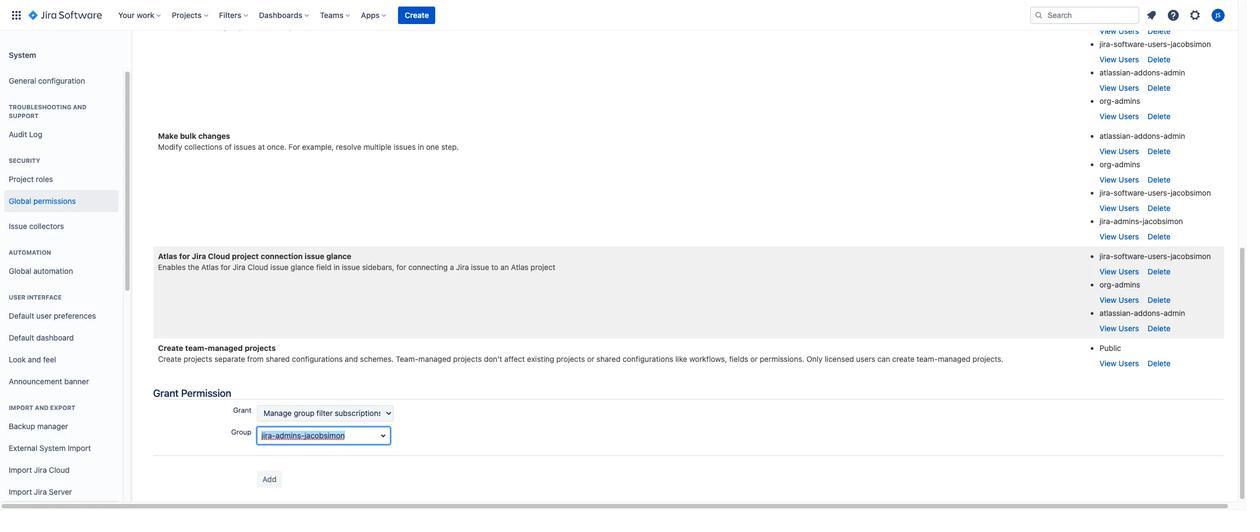 Task type: vqa. For each thing, say whether or not it's contained in the screenshot.
seventh View Users from the top of the page
yes



Task type: locate. For each thing, give the bounding box(es) containing it.
0 vertical spatial filter
[[214, 11, 232, 20]]

jacobsimon for 7th delete link
[[1171, 188, 1212, 197]]

import down external
[[9, 465, 32, 475]]

1 vertical spatial glance
[[291, 263, 314, 272]]

0 vertical spatial addons-
[[1135, 68, 1164, 77]]

0 horizontal spatial configurations
[[292, 355, 343, 364]]

view users for 7th delete link from the bottom of the page view users link
[[1100, 175, 1140, 184]]

9 view from the top
[[1100, 267, 1117, 276]]

6 users from the top
[[1119, 175, 1140, 184]]

view users for view users link associated with 2nd delete link from the bottom
[[1100, 324, 1140, 333]]

2 view from the top
[[1100, 55, 1117, 64]]

4 delete from the top
[[1148, 112, 1171, 121]]

2 jira-admins-jacobsimon from the top
[[1100, 217, 1184, 226]]

global inside security group
[[9, 196, 31, 205]]

1 vertical spatial atlassian-
[[1100, 131, 1135, 141]]

5 view users from the top
[[1100, 147, 1140, 156]]

projects
[[245, 344, 276, 353], [184, 355, 212, 364], [453, 355, 482, 364], [557, 355, 585, 364]]

managed
[[208, 344, 243, 353], [419, 355, 451, 364], [938, 355, 971, 364]]

user
[[36, 311, 52, 320]]

1 vertical spatial admin
[[1164, 131, 1186, 141]]

view for view users link associated with 7th delete link
[[1100, 204, 1117, 213]]

0 vertical spatial grant
[[153, 387, 179, 399]]

for right the the
[[221, 263, 231, 272]]

jira left server
[[34, 487, 47, 497]]

and inside group
[[35, 404, 49, 411]]

2 configurations from the left
[[623, 355, 674, 364]]

delete
[[1148, 26, 1171, 36], [1148, 55, 1171, 64], [1148, 83, 1171, 92], [1148, 112, 1171, 121], [1148, 147, 1171, 156], [1148, 175, 1171, 184], [1148, 204, 1171, 213], [1148, 232, 1171, 241], [1148, 267, 1171, 276], [1148, 295, 1171, 305], [1148, 324, 1171, 333], [1148, 359, 1171, 368]]

0 horizontal spatial grant
[[153, 387, 179, 399]]

9 delete link from the top
[[1148, 267, 1171, 276]]

10 users from the top
[[1119, 295, 1140, 305]]

addons-
[[1135, 68, 1164, 77], [1135, 131, 1164, 141], [1135, 309, 1164, 318]]

3 delete link from the top
[[1148, 83, 1171, 92]]

view users link for first delete link
[[1100, 26, 1140, 36]]

atlassian-addons-admin for users-
[[1100, 309, 1186, 318]]

0 horizontal spatial glance
[[291, 263, 314, 272]]

1 vertical spatial software-
[[1114, 188, 1149, 197]]

default user preferences
[[9, 311, 96, 320]]

view for view users link associated with ninth delete link from the top of the page
[[1100, 267, 1117, 276]]

default user preferences link
[[4, 305, 119, 327]]

2 addons- from the top
[[1135, 131, 1164, 141]]

dashboards button
[[256, 6, 314, 24]]

1 vertical spatial admins
[[1116, 160, 1141, 169]]

delete
[[199, 22, 221, 31]]

group
[[190, 11, 212, 20], [223, 22, 244, 31]]

12 view users link from the top
[[1100, 359, 1140, 368]]

1 atlassian- from the top
[[1100, 68, 1135, 77]]

1 vertical spatial org-admins
[[1100, 160, 1141, 169]]

1 horizontal spatial grant
[[233, 406, 252, 415]]

3 atlassian- from the top
[[1100, 309, 1135, 318]]

2 jira-software-users-jacobsimon from the top
[[1100, 188, 1212, 197]]

dashboards
[[259, 10, 303, 19]]

admins- for first delete link
[[1114, 11, 1143, 20]]

1 vertical spatial jira-software-users-jacobsimon
[[1100, 188, 1212, 197]]

1 vertical spatial users-
[[1149, 188, 1171, 197]]

view for view users link related to 10th delete link from the top
[[1100, 295, 1117, 305]]

1 atlassian-addons-admin from the top
[[1100, 68, 1186, 77]]

2 vertical spatial atlassian-
[[1100, 309, 1135, 318]]

view users link for eighth delete link
[[1100, 232, 1140, 241]]

create inside create button
[[405, 10, 429, 19]]

import for import and export
[[9, 404, 33, 411]]

0 vertical spatial jira-software-users-jacobsimon
[[1100, 39, 1212, 49]]

2 org-admins from the top
[[1100, 160, 1141, 169]]

1 users- from the top
[[1149, 39, 1171, 49]]

5 jira- from the top
[[1100, 252, 1114, 261]]

1 vertical spatial atlassian-addons-admin
[[1100, 131, 1186, 141]]

7 delete from the top
[[1148, 204, 1171, 213]]

make
[[158, 131, 178, 141]]

to
[[492, 263, 499, 272]]

1 vertical spatial jira-admins-jacobsimon
[[1100, 217, 1184, 226]]

general configuration
[[9, 76, 85, 85]]

filter down subscriptions
[[246, 22, 262, 31]]

grant
[[153, 387, 179, 399], [233, 406, 252, 415]]

6 view users from the top
[[1100, 175, 1140, 184]]

jira-admins-jacobsimon
[[1100, 11, 1184, 20], [1100, 217, 1184, 226]]

projects left separate
[[184, 355, 212, 364]]

0 horizontal spatial project
[[232, 252, 259, 261]]

delete for 7th delete link
[[1148, 204, 1171, 213]]

3 users- from the top
[[1149, 252, 1171, 261]]

2 vertical spatial org-admins
[[1100, 280, 1141, 289]]

jacobsimon
[[1143, 11, 1184, 20], [1171, 39, 1212, 49], [1171, 188, 1212, 197], [1143, 217, 1184, 226], [1171, 252, 1212, 261]]

1 view users link from the top
[[1100, 26, 1140, 36]]

atlassian-
[[1100, 68, 1135, 77], [1100, 131, 1135, 141], [1100, 309, 1135, 318]]

1 issues from the left
[[234, 142, 256, 152]]

default up the look
[[9, 333, 34, 342]]

apps
[[361, 10, 380, 19]]

1 horizontal spatial shared
[[597, 355, 621, 364]]

addons- for software-
[[1135, 309, 1164, 318]]

grant left permission
[[153, 387, 179, 399]]

5 view users link from the top
[[1100, 147, 1140, 156]]

8 delete from the top
[[1148, 232, 1171, 241]]

2 view users from the top
[[1100, 55, 1140, 64]]

6 delete link from the top
[[1148, 175, 1171, 184]]

and down general configuration link
[[73, 103, 87, 111]]

create
[[405, 10, 429, 19], [158, 22, 182, 31], [158, 344, 183, 353], [158, 355, 182, 364]]

work
[[137, 10, 154, 19]]

and down projects
[[184, 22, 197, 31]]

field
[[316, 263, 332, 272]]

11 delete from the top
[[1148, 324, 1171, 333]]

project left connection
[[232, 252, 259, 261]]

1 vertical spatial project
[[531, 263, 556, 272]]

3 org-admins from the top
[[1100, 280, 1141, 289]]

user
[[9, 294, 25, 301]]

or right existing
[[587, 355, 595, 364]]

and inside user interface group
[[28, 355, 41, 364]]

filter up delete
[[214, 11, 232, 20]]

default down the user
[[9, 311, 34, 320]]

1 horizontal spatial issues
[[394, 142, 416, 152]]

user interface group
[[4, 282, 119, 396]]

grant for grant permission
[[153, 387, 179, 399]]

in
[[418, 142, 424, 152], [334, 263, 340, 272]]

at
[[258, 142, 265, 152]]

1 horizontal spatial cloud
[[208, 252, 230, 261]]

3 delete from the top
[[1148, 83, 1171, 92]]

0 vertical spatial admins-
[[1114, 11, 1143, 20]]

12 view from the top
[[1100, 359, 1117, 368]]

7 view users link from the top
[[1100, 204, 1140, 213]]

1 admins- from the top
[[1114, 11, 1143, 20]]

system
[[9, 50, 36, 59], [39, 443, 66, 453]]

multiple
[[364, 142, 392, 152]]

1 software- from the top
[[1114, 39, 1149, 49]]

10 view from the top
[[1100, 295, 1117, 305]]

default for default user preferences
[[9, 311, 34, 320]]

org-admins for software-
[[1100, 280, 1141, 289]]

9 delete from the top
[[1148, 267, 1171, 276]]

1 global from the top
[[9, 196, 31, 205]]

4 jira- from the top
[[1100, 217, 1114, 226]]

2 vertical spatial jira-software-users-jacobsimon
[[1100, 252, 1212, 261]]

11 view from the top
[[1100, 324, 1117, 333]]

0 vertical spatial global
[[9, 196, 31, 205]]

1 vertical spatial admins-
[[1114, 217, 1143, 226]]

0 vertical spatial users-
[[1149, 39, 1171, 49]]

org-admins for addons-
[[1100, 160, 1141, 169]]

or right fields
[[751, 355, 758, 364]]

0 vertical spatial software-
[[1114, 39, 1149, 49]]

and inside troubleshooting and support
[[73, 103, 87, 111]]

12 view users from the top
[[1100, 359, 1140, 368]]

2 horizontal spatial cloud
[[248, 263, 268, 272]]

can
[[878, 355, 891, 364]]

issues right multiple
[[394, 142, 416, 152]]

issue
[[9, 221, 27, 231]]

0 horizontal spatial in
[[334, 263, 340, 272]]

atlas
[[158, 252, 177, 261], [201, 263, 219, 272], [511, 263, 529, 272]]

12 users from the top
[[1119, 359, 1140, 368]]

2 vertical spatial admin
[[1164, 309, 1186, 318]]

1 vertical spatial default
[[9, 333, 34, 342]]

2 vertical spatial atlassian-addons-admin
[[1100, 309, 1186, 318]]

3 jira- from the top
[[1100, 188, 1114, 197]]

9 view users link from the top
[[1100, 267, 1140, 276]]

1 org- from the top
[[1100, 96, 1116, 106]]

11 users from the top
[[1119, 324, 1140, 333]]

for up the the
[[179, 252, 190, 261]]

Search field
[[1031, 6, 1140, 24]]

software-
[[1114, 39, 1149, 49], [1114, 188, 1149, 197], [1114, 252, 1149, 261]]

2 vertical spatial org-
[[1100, 280, 1116, 289]]

2 software- from the top
[[1114, 188, 1149, 197]]

1 horizontal spatial or
[[751, 355, 758, 364]]

view for view users link related to eighth delete link from the bottom
[[1100, 147, 1117, 156]]

jira-admins-jacobsimon for eighth delete link
[[1100, 217, 1184, 226]]

only
[[807, 355, 823, 364]]

6 view users link from the top
[[1100, 175, 1140, 184]]

1 horizontal spatial project
[[531, 263, 556, 272]]

view users for view users link related to eighth delete link from the bottom
[[1100, 147, 1140, 156]]

permissions
[[33, 196, 76, 205]]

1 vertical spatial grant
[[233, 406, 252, 415]]

import jira server
[[9, 487, 72, 497]]

group down filters
[[223, 22, 244, 31]]

8 view users link from the top
[[1100, 232, 1140, 241]]

view users for view users link associated with eighth delete link
[[1100, 232, 1140, 241]]

1 horizontal spatial system
[[39, 443, 66, 453]]

org-admins
[[1100, 96, 1141, 106], [1100, 160, 1141, 169], [1100, 280, 1141, 289]]

project
[[232, 252, 259, 261], [531, 263, 556, 272]]

1 admin from the top
[[1164, 68, 1186, 77]]

appswitcher icon image
[[10, 8, 23, 22]]

software- for view users link associated with 7th delete link
[[1114, 188, 1149, 197]]

3 atlassian-addons-admin from the top
[[1100, 309, 1186, 318]]

2 users- from the top
[[1149, 188, 1171, 197]]

notifications image
[[1146, 8, 1159, 22]]

3 org- from the top
[[1100, 280, 1116, 289]]

in right field
[[334, 263, 340, 272]]

issues left the 'at'
[[234, 142, 256, 152]]

5 view from the top
[[1100, 147, 1117, 156]]

1 horizontal spatial atlas
[[201, 263, 219, 272]]

project right an
[[531, 263, 556, 272]]

3 view users from the top
[[1100, 83, 1140, 92]]

team- up "grant permission"
[[185, 344, 208, 353]]

admin for users-
[[1164, 309, 1186, 318]]

4 view users link from the top
[[1100, 112, 1140, 121]]

import jira cloud link
[[4, 460, 119, 481]]

team- right create
[[917, 355, 938, 364]]

1 vertical spatial system
[[39, 443, 66, 453]]

system inside import and export group
[[39, 443, 66, 453]]

import up "backup"
[[9, 404, 33, 411]]

2 jira- from the top
[[1100, 39, 1114, 49]]

glance up field
[[326, 252, 352, 261]]

apps button
[[358, 6, 391, 24]]

10 view users link from the top
[[1100, 295, 1140, 305]]

external system import
[[9, 443, 91, 453]]

and left feel
[[28, 355, 41, 364]]

jira software image
[[28, 8, 102, 22], [28, 8, 102, 22]]

issues
[[234, 142, 256, 152], [394, 142, 416, 152]]

0 horizontal spatial filter
[[214, 11, 232, 20]]

7 view from the top
[[1100, 204, 1117, 213]]

search image
[[1035, 11, 1044, 19]]

org-
[[1100, 96, 1116, 106], [1100, 160, 1116, 169], [1100, 280, 1116, 289]]

0 vertical spatial atlassian-addons-admin
[[1100, 68, 1186, 77]]

global down "project" at the top left of page
[[9, 196, 31, 205]]

1 horizontal spatial glance
[[326, 252, 352, 261]]

view users for view users link associated with 7th delete link
[[1100, 204, 1140, 213]]

import
[[9, 404, 33, 411], [68, 443, 91, 453], [9, 465, 32, 475], [9, 487, 32, 497]]

2 shared from the left
[[597, 355, 621, 364]]

1 vertical spatial addons-
[[1135, 131, 1164, 141]]

2 vertical spatial admins
[[1116, 280, 1141, 289]]

delete for 7th delete link from the bottom of the page
[[1148, 175, 1171, 184]]

view for view users link associated with 2nd delete link from the bottom
[[1100, 324, 1117, 333]]

cloud
[[208, 252, 230, 261], [248, 263, 268, 272], [49, 465, 70, 475]]

view users link for 10th delete link from the bottom
[[1100, 83, 1140, 92]]

default
[[9, 311, 34, 320], [9, 333, 34, 342]]

atlas up enables
[[158, 252, 177, 261]]

1 org-admins from the top
[[1100, 96, 1141, 106]]

and left schemes.
[[345, 355, 358, 364]]

issue left the to
[[471, 263, 490, 272]]

changes
[[198, 131, 230, 141]]

jira- for eighth delete link
[[1100, 217, 1114, 226]]

jacobsimon for 2nd delete link from the top of the page
[[1171, 39, 1212, 49]]

of
[[225, 142, 232, 152]]

2 vertical spatial users-
[[1149, 252, 1171, 261]]

1 vertical spatial org-
[[1100, 160, 1116, 169]]

0 vertical spatial project
[[232, 252, 259, 261]]

0 vertical spatial jira-admins-jacobsimon
[[1100, 11, 1184, 20]]

troubleshooting and support
[[9, 103, 87, 119]]

10 delete from the top
[[1148, 295, 1171, 305]]

0 horizontal spatial shared
[[266, 355, 290, 364]]

and up backup manager
[[35, 404, 49, 411]]

1 delete link from the top
[[1148, 26, 1171, 36]]

software- for view users link associated with 2nd delete link from the top of the page
[[1114, 39, 1149, 49]]

atlas right the the
[[201, 263, 219, 272]]

6 delete from the top
[[1148, 175, 1171, 184]]

collections
[[184, 142, 223, 152]]

2 vertical spatial software-
[[1114, 252, 1149, 261]]

3 admins from the top
[[1116, 280, 1141, 289]]

in left one
[[418, 142, 424, 152]]

3 jira-software-users-jacobsimon from the top
[[1100, 252, 1212, 261]]

audit log
[[9, 129, 42, 139]]

for right sidebars,
[[397, 263, 407, 272]]

0 vertical spatial org-
[[1100, 96, 1116, 106]]

view for 7th delete link from the bottom of the page view users link
[[1100, 175, 1117, 184]]

2 org- from the top
[[1100, 160, 1116, 169]]

1 vertical spatial team-
[[917, 355, 938, 364]]

1 delete from the top
[[1148, 26, 1171, 36]]

0 vertical spatial default
[[9, 311, 34, 320]]

jira up the the
[[192, 252, 206, 261]]

11 delete link from the top
[[1148, 324, 1171, 333]]

issue right field
[[342, 263, 360, 272]]

1 horizontal spatial group
[[223, 22, 244, 31]]

jira up "import jira server"
[[34, 465, 47, 475]]

2 admins from the top
[[1116, 160, 1141, 169]]

view
[[1100, 26, 1117, 36], [1100, 55, 1117, 64], [1100, 83, 1117, 92], [1100, 112, 1117, 121], [1100, 147, 1117, 156], [1100, 175, 1117, 184], [1100, 204, 1117, 213], [1100, 232, 1117, 241], [1100, 267, 1117, 276], [1100, 295, 1117, 305], [1100, 324, 1117, 333], [1100, 359, 1117, 368]]

1 view users from the top
[[1100, 26, 1140, 36]]

org- for jira-
[[1100, 280, 1116, 289]]

1 jira- from the top
[[1100, 11, 1114, 20]]

system up general
[[9, 50, 36, 59]]

view users link for 2nd delete link from the top of the page
[[1100, 55, 1140, 64]]

delete for first delete link
[[1148, 26, 1171, 36]]

automation group
[[4, 237, 119, 286]]

10 delete link from the top
[[1148, 295, 1171, 305]]

banner containing your work
[[0, 0, 1239, 31]]

admins for atlassian-
[[1116, 160, 1141, 169]]

0 horizontal spatial cloud
[[49, 465, 70, 475]]

1 view from the top
[[1100, 26, 1117, 36]]

2 vertical spatial addons-
[[1135, 309, 1164, 318]]

grant for grant
[[233, 406, 252, 415]]

import down import jira cloud
[[9, 487, 32, 497]]

global down automation
[[9, 266, 31, 276]]

fields
[[730, 355, 749, 364]]

atlassian-addons-admin
[[1100, 68, 1186, 77], [1100, 131, 1186, 141], [1100, 309, 1186, 318]]

1 vertical spatial global
[[9, 266, 31, 276]]

glance left field
[[291, 263, 314, 272]]

projects
[[172, 10, 202, 19]]

team-
[[185, 344, 208, 353], [917, 355, 938, 364]]

jira
[[192, 252, 206, 261], [233, 263, 246, 272], [456, 263, 469, 272], [34, 465, 47, 475], [34, 487, 47, 497]]

0 horizontal spatial team-
[[185, 344, 208, 353]]

3 view from the top
[[1100, 83, 1117, 92]]

12 delete from the top
[[1148, 359, 1171, 368]]

admins
[[1116, 96, 1141, 106], [1116, 160, 1141, 169], [1116, 280, 1141, 289]]

grant up 'group'
[[233, 406, 252, 415]]

0 vertical spatial org-admins
[[1100, 96, 1141, 106]]

2 atlassian-addons-admin from the top
[[1100, 131, 1186, 141]]

2 horizontal spatial for
[[397, 263, 407, 272]]

2 vertical spatial cloud
[[49, 465, 70, 475]]

view users link for ninth delete link from the bottom of the page
[[1100, 112, 1140, 121]]

0 vertical spatial admin
[[1164, 68, 1186, 77]]

2 view users link from the top
[[1100, 55, 1140, 64]]

atlas right an
[[511, 263, 529, 272]]

for
[[179, 252, 190, 261], [221, 263, 231, 272], [397, 263, 407, 272]]

view users
[[1100, 26, 1140, 36], [1100, 55, 1140, 64], [1100, 83, 1140, 92], [1100, 112, 1140, 121], [1100, 147, 1140, 156], [1100, 175, 1140, 184], [1100, 204, 1140, 213], [1100, 232, 1140, 241], [1100, 267, 1140, 276], [1100, 295, 1140, 305], [1100, 324, 1140, 333], [1100, 359, 1140, 368]]

or
[[587, 355, 595, 364], [751, 355, 758, 364]]

9 view users from the top
[[1100, 267, 1140, 276]]

2 global from the top
[[9, 266, 31, 276]]

default dashboard link
[[4, 327, 119, 349]]

2 or from the left
[[751, 355, 758, 364]]

3 users from the top
[[1119, 83, 1140, 92]]

0 vertical spatial admins
[[1116, 96, 1141, 106]]

None text field
[[257, 427, 391, 445]]

and for import and export
[[35, 404, 49, 411]]

view users for view users link related to 10th delete link from the top
[[1100, 295, 1140, 305]]

settings image
[[1189, 8, 1203, 22]]

backup
[[9, 422, 35, 431]]

None submit
[[257, 471, 282, 489]]

0 horizontal spatial system
[[9, 50, 36, 59]]

1 or from the left
[[587, 355, 595, 364]]

1 vertical spatial filter
[[246, 22, 262, 31]]

2 delete from the top
[[1148, 55, 1171, 64]]

4 users from the top
[[1119, 112, 1140, 121]]

import for import jira server
[[9, 487, 32, 497]]

0 vertical spatial atlassian-
[[1100, 68, 1135, 77]]

0 horizontal spatial issues
[[234, 142, 256, 152]]

12 delete link from the top
[[1148, 359, 1171, 368]]

1 default from the top
[[9, 311, 34, 320]]

2 horizontal spatial managed
[[938, 355, 971, 364]]

system down the manager on the left of page
[[39, 443, 66, 453]]

3 addons- from the top
[[1135, 309, 1164, 318]]

3 software- from the top
[[1114, 252, 1149, 261]]

10 view users from the top
[[1100, 295, 1140, 305]]

1 horizontal spatial configurations
[[623, 355, 674, 364]]

global inside the automation group
[[9, 266, 31, 276]]

primary element
[[7, 0, 1031, 30]]

view for view users link associated with eighth delete link
[[1100, 232, 1117, 241]]

users
[[1119, 26, 1140, 36], [1119, 55, 1140, 64], [1119, 83, 1140, 92], [1119, 112, 1140, 121], [1119, 147, 1140, 156], [1119, 175, 1140, 184], [1119, 204, 1140, 213], [1119, 232, 1140, 241], [1119, 267, 1140, 276], [1119, 295, 1140, 305], [1119, 324, 1140, 333], [1119, 359, 1140, 368]]

help image
[[1168, 8, 1181, 22]]

user interface
[[9, 294, 62, 301]]

1 vertical spatial in
[[334, 263, 340, 272]]

banner
[[0, 0, 1239, 31]]

1 horizontal spatial in
[[418, 142, 424, 152]]

0 horizontal spatial or
[[587, 355, 595, 364]]

collectors
[[29, 221, 64, 231]]

example,
[[302, 142, 334, 152]]

7 view users from the top
[[1100, 204, 1140, 213]]

delete for ninth delete link from the bottom of the page
[[1148, 112, 1171, 121]]

support
[[9, 112, 39, 119]]

0 vertical spatial in
[[418, 142, 424, 152]]

projects up from
[[245, 344, 276, 353]]

1 users from the top
[[1119, 26, 1140, 36]]

export
[[50, 404, 75, 411]]

view users for 12th delete link view users link
[[1100, 359, 1140, 368]]

enables
[[158, 263, 186, 272]]

group up delete
[[190, 11, 212, 20]]

jira-admins-jacobsimon for first delete link
[[1100, 11, 1184, 20]]

0 vertical spatial group
[[190, 11, 212, 20]]



Task type: describe. For each thing, give the bounding box(es) containing it.
delete for 10th delete link from the top
[[1148, 295, 1171, 305]]

view users for view users link associated with first delete link
[[1100, 26, 1140, 36]]

modify
[[158, 142, 182, 152]]

manage group filter subscriptions create and delete group filter subscriptions.
[[158, 11, 314, 31]]

0 horizontal spatial for
[[179, 252, 190, 261]]

view for view users link for 10th delete link from the bottom
[[1100, 83, 1117, 92]]

view users link for ninth delete link from the top of the page
[[1100, 267, 1140, 276]]

delete for eighth delete link from the bottom
[[1148, 147, 1171, 156]]

admin for jacobsimon
[[1164, 68, 1186, 77]]

external
[[9, 443, 37, 453]]

look and feel link
[[4, 349, 119, 371]]

create team-managed projects create projects separate from shared configurations and schemes. team-managed projects don't affect existing projects or shared configurations like workflows, fields or permissions. only licensed users can create team-managed projects.
[[158, 344, 1004, 364]]

log
[[29, 129, 42, 139]]

server
[[49, 487, 72, 497]]

create button
[[398, 6, 436, 24]]

1 horizontal spatial managed
[[419, 355, 451, 364]]

sidebars,
[[362, 263, 395, 272]]

dashboard
[[36, 333, 74, 342]]

configuration
[[38, 76, 85, 85]]

view users for view users link related to ninth delete link from the bottom of the page
[[1100, 112, 1140, 121]]

manage
[[158, 11, 188, 20]]

subscriptions.
[[264, 22, 314, 31]]

banner
[[64, 377, 89, 386]]

general configuration link
[[4, 70, 119, 92]]

automation
[[9, 249, 51, 256]]

cloud inside import jira cloud link
[[49, 465, 70, 475]]

users- for 2nd delete link from the top of the page
[[1149, 39, 1171, 49]]

external system import link
[[4, 438, 119, 460]]

subscriptions
[[234, 11, 286, 20]]

1 shared from the left
[[266, 355, 290, 364]]

jira-software-users-jacobsimon for 2nd delete link from the top of the page
[[1100, 39, 1212, 49]]

atlassian- for software-
[[1100, 309, 1135, 318]]

jira right a
[[456, 263, 469, 272]]

your work
[[118, 10, 154, 19]]

permission
[[181, 387, 231, 399]]

global for global permissions
[[9, 196, 31, 205]]

roles
[[36, 174, 53, 184]]

view users link for 10th delete link from the top
[[1100, 295, 1140, 305]]

users- for 7th delete link
[[1149, 188, 1171, 197]]

audit
[[9, 129, 27, 139]]

from
[[247, 355, 264, 364]]

jira-software-users-jacobsimon for 7th delete link
[[1100, 188, 1212, 197]]

one
[[426, 142, 439, 152]]

view users link for eighth delete link from the bottom
[[1100, 147, 1140, 156]]

backup manager
[[9, 422, 68, 431]]

9 users from the top
[[1119, 267, 1140, 276]]

addons- for admins-
[[1135, 68, 1164, 77]]

and inside create team-managed projects create projects separate from shared configurations and schemes. team-managed projects don't affect existing projects or shared configurations like workflows, fields or permissions. only licensed users can create team-managed projects.
[[345, 355, 358, 364]]

filters button
[[216, 6, 253, 24]]

projects left don't
[[453, 355, 482, 364]]

don't
[[484, 355, 503, 364]]

and for troubleshooting and support
[[73, 103, 87, 111]]

delete for 2nd delete link from the bottom
[[1148, 324, 1171, 333]]

2 horizontal spatial atlas
[[511, 263, 529, 272]]

delete for ninth delete link from the top of the page
[[1148, 267, 1171, 276]]

delete for 12th delete link
[[1148, 359, 1171, 368]]

0 vertical spatial team-
[[185, 344, 208, 353]]

1 horizontal spatial filter
[[246, 22, 262, 31]]

an
[[501, 263, 509, 272]]

jira-software-users-jacobsimon for ninth delete link from the top of the page
[[1100, 252, 1212, 261]]

projects right existing
[[557, 355, 585, 364]]

delete for 10th delete link from the bottom
[[1148, 83, 1171, 92]]

5 delete link from the top
[[1148, 147, 1171, 156]]

your
[[118, 10, 135, 19]]

5 users from the top
[[1119, 147, 1140, 156]]

atlassian- for admins-
[[1100, 68, 1135, 77]]

sidebar navigation image
[[119, 44, 143, 66]]

8 delete link from the top
[[1148, 232, 1171, 241]]

step.
[[442, 142, 459, 152]]

import down 'backup manager' "link"
[[68, 443, 91, 453]]

view users link for 2nd delete link from the bottom
[[1100, 324, 1140, 333]]

feel
[[43, 355, 56, 364]]

0 vertical spatial glance
[[326, 252, 352, 261]]

0 vertical spatial cloud
[[208, 252, 230, 261]]

view users link for 12th delete link
[[1100, 359, 1140, 368]]

7 delete link from the top
[[1148, 204, 1171, 213]]

project roles link
[[4, 169, 119, 190]]

announcement
[[9, 377, 62, 386]]

once.
[[267, 142, 287, 152]]

interface
[[27, 294, 62, 301]]

jira- for 7th delete link
[[1100, 188, 1114, 197]]

import for import jira cloud
[[9, 465, 32, 475]]

4 delete link from the top
[[1148, 112, 1171, 121]]

2 admin from the top
[[1164, 131, 1186, 141]]

make bulk changes modify collections of issues at once. for example, resolve multiple issues in one step.
[[158, 131, 459, 152]]

delete for eighth delete link
[[1148, 232, 1171, 241]]

atlassian-addons-admin for jacobsimon
[[1100, 68, 1186, 77]]

grant permission
[[153, 387, 231, 399]]

in inside atlas for jira cloud project connection issue glance enables the atlas for jira cloud issue glance field in issue sidebars, for connecting a jira issue to an atlas project
[[334, 263, 340, 272]]

1 vertical spatial cloud
[[248, 263, 268, 272]]

jira- for ninth delete link from the top of the page
[[1100, 252, 1114, 261]]

and inside manage group filter subscriptions create and delete group filter subscriptions.
[[184, 22, 197, 31]]

2 users from the top
[[1119, 55, 1140, 64]]

bulk
[[180, 131, 196, 141]]

create
[[893, 355, 915, 364]]

global for global automation
[[9, 266, 31, 276]]

view users for view users link for 10th delete link from the bottom
[[1100, 83, 1140, 92]]

announcement banner
[[9, 377, 89, 386]]

view users link for 7th delete link
[[1100, 204, 1140, 213]]

org- for atlassian-
[[1100, 160, 1116, 169]]

your work button
[[115, 6, 165, 24]]

software- for view users link associated with ninth delete link from the top of the page
[[1114, 252, 1149, 261]]

view users for view users link associated with 2nd delete link from the top of the page
[[1100, 55, 1140, 64]]

8 users from the top
[[1119, 232, 1140, 241]]

audit log link
[[4, 124, 119, 146]]

issue up field
[[305, 252, 325, 261]]

users- for ninth delete link from the top of the page
[[1149, 252, 1171, 261]]

0 horizontal spatial atlas
[[158, 252, 177, 261]]

affect
[[505, 355, 525, 364]]

resolve
[[336, 142, 362, 152]]

teams button
[[317, 6, 355, 24]]

7 users from the top
[[1119, 204, 1140, 213]]

and for look and feel
[[28, 355, 41, 364]]

import jira cloud
[[9, 465, 70, 475]]

team-
[[396, 355, 419, 364]]

projects button
[[169, 6, 213, 24]]

a
[[450, 263, 454, 272]]

troubleshooting and support group
[[4, 92, 119, 149]]

delete for 2nd delete link from the top of the page
[[1148, 55, 1171, 64]]

permissions.
[[760, 355, 805, 364]]

view for view users link related to ninth delete link from the bottom of the page
[[1100, 112, 1117, 121]]

look and feel
[[9, 355, 56, 364]]

admins for jira-
[[1116, 280, 1141, 289]]

global permissions link
[[4, 190, 119, 212]]

like
[[676, 355, 688, 364]]

separate
[[214, 355, 245, 364]]

view for view users link associated with 2nd delete link from the top of the page
[[1100, 55, 1117, 64]]

project roles
[[9, 174, 53, 184]]

in inside make bulk changes modify collections of issues at once. for example, resolve multiple issues in one step.
[[418, 142, 424, 152]]

create inside manage group filter subscriptions create and delete group filter subscriptions.
[[158, 22, 182, 31]]

schemes.
[[360, 355, 394, 364]]

2 delete link from the top
[[1148, 55, 1171, 64]]

manager
[[37, 422, 68, 431]]

global automation
[[9, 266, 73, 276]]

jira- for 2nd delete link from the top of the page
[[1100, 39, 1114, 49]]

2 issues from the left
[[394, 142, 416, 152]]

connection
[[261, 252, 303, 261]]

jira right the the
[[233, 263, 246, 272]]

security group
[[4, 146, 119, 216]]

the
[[188, 263, 199, 272]]

teams
[[320, 10, 344, 19]]

group
[[231, 428, 252, 437]]

view for view users link associated with first delete link
[[1100, 26, 1117, 36]]

general
[[9, 76, 36, 85]]

0 horizontal spatial managed
[[208, 344, 243, 353]]

2 atlassian- from the top
[[1100, 131, 1135, 141]]

1 configurations from the left
[[292, 355, 343, 364]]

issue collectors link
[[4, 216, 119, 237]]

0 horizontal spatial group
[[190, 11, 212, 20]]

projects.
[[973, 355, 1004, 364]]

default dashboard
[[9, 333, 74, 342]]

backup manager link
[[4, 416, 119, 438]]

issue down connection
[[270, 263, 289, 272]]

global permissions
[[9, 196, 76, 205]]

view users link for 7th delete link from the bottom of the page
[[1100, 175, 1140, 184]]

jira- for first delete link
[[1100, 11, 1114, 20]]

import and export group
[[4, 393, 119, 510]]

admins- for eighth delete link
[[1114, 217, 1143, 226]]

view users for view users link associated with ninth delete link from the top of the page
[[1100, 267, 1140, 276]]

issue collectors
[[9, 221, 64, 231]]

default for default dashboard
[[9, 333, 34, 342]]

import and export
[[9, 404, 75, 411]]

view for 12th delete link view users link
[[1100, 359, 1117, 368]]

1 horizontal spatial for
[[221, 263, 231, 272]]

1 vertical spatial group
[[223, 22, 244, 31]]

jacobsimon for ninth delete link from the top of the page
[[1171, 252, 1212, 261]]

announcement banner link
[[4, 371, 119, 393]]

security
[[9, 157, 40, 164]]

existing
[[527, 355, 555, 364]]

1 horizontal spatial team-
[[917, 355, 938, 364]]

0 vertical spatial system
[[9, 50, 36, 59]]

1 admins from the top
[[1116, 96, 1141, 106]]

preferences
[[54, 311, 96, 320]]

your profile and settings image
[[1212, 8, 1226, 22]]

automation
[[33, 266, 73, 276]]

import jira server link
[[4, 481, 119, 503]]

public
[[1100, 344, 1122, 353]]



